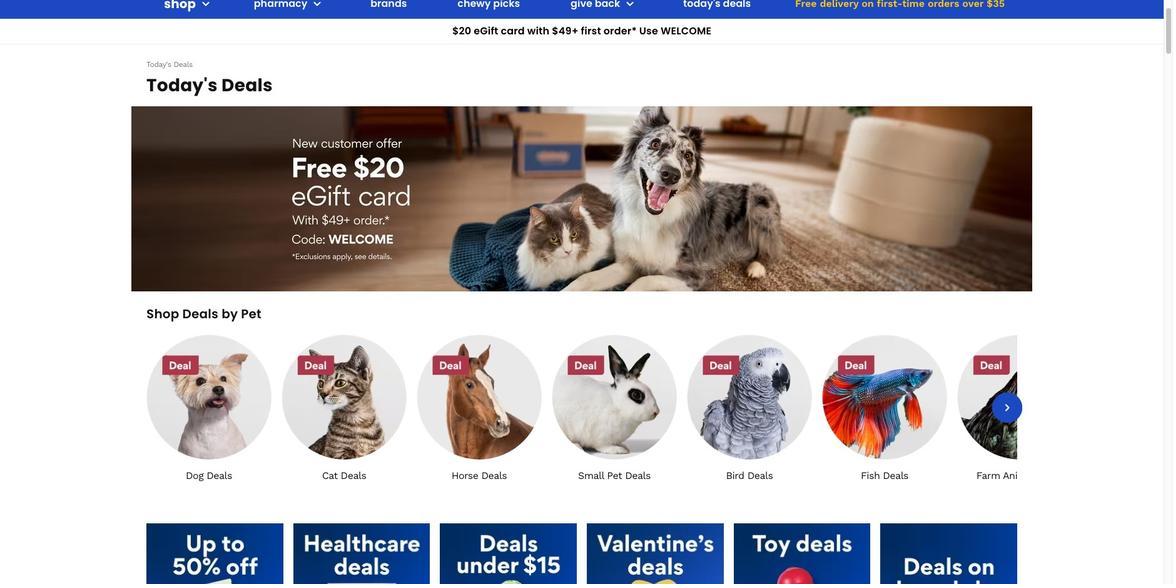 Task type: locate. For each thing, give the bounding box(es) containing it.
small
[[578, 470, 604, 482]]

first
[[581, 24, 601, 38]]

2 today's from the top
[[146, 73, 218, 98]]

fish deals
[[861, 470, 909, 482]]

fish deals link
[[823, 335, 948, 483]]

deals for shop deals by pet
[[182, 306, 219, 323]]

pharmacy menu image
[[310, 0, 325, 11]]

give back menu image
[[623, 0, 638, 11]]

horse deals link
[[417, 335, 542, 483]]

deals on toys image
[[734, 524, 871, 585]]

bird
[[727, 470, 745, 482]]

welcome
[[661, 24, 712, 38]]

0 vertical spatial pet
[[241, 306, 262, 323]]

dog deals image
[[146, 335, 272, 460]]

shop deals by pet
[[146, 306, 262, 323]]

with
[[528, 24, 550, 38]]

cat deals link
[[282, 335, 407, 483]]

cat
[[322, 470, 338, 482]]

card
[[501, 24, 525, 38]]

list
[[144, 332, 1083, 484]]

horse deals
[[452, 470, 507, 482]]

up to 50% on first autoship order image
[[147, 524, 284, 585]]

0 vertical spatial today's
[[146, 60, 171, 69]]

pet
[[241, 306, 262, 323], [607, 470, 622, 482]]

today's
[[146, 60, 171, 69], [146, 73, 218, 98]]

dog deals link
[[146, 335, 272, 483]]

pet right small
[[607, 470, 622, 482]]

healthcare deals image
[[294, 524, 430, 585]]

farm animal deals
[[977, 470, 1064, 482]]

today's deals today's deals
[[146, 60, 273, 98]]

horse deals image
[[417, 335, 542, 460]]

1 vertical spatial today's
[[146, 73, 218, 98]]

dog
[[186, 470, 204, 482]]

1 today's from the top
[[146, 60, 171, 69]]

pet right 'by'
[[241, 306, 262, 323]]

deals
[[174, 60, 193, 69], [222, 73, 273, 98], [182, 306, 219, 323], [207, 470, 232, 482], [341, 470, 366, 482], [482, 470, 507, 482], [626, 470, 651, 482], [748, 470, 773, 482], [884, 470, 909, 482], [1038, 470, 1064, 482]]

deals for horse deals
[[482, 470, 507, 482]]

1 vertical spatial pet
[[607, 470, 622, 482]]

bird deals link
[[687, 335, 813, 483]]

farm animal deals link
[[958, 335, 1083, 483]]



Task type: describe. For each thing, give the bounding box(es) containing it.
farm
[[977, 470, 1001, 482]]

deals on valentine's items image
[[587, 524, 724, 585]]

fish
[[861, 470, 880, 482]]

small pet deals
[[578, 470, 651, 482]]

bird deals
[[727, 470, 773, 482]]

animal
[[1004, 470, 1035, 482]]

cat deals
[[322, 470, 366, 482]]

by
[[222, 306, 238, 323]]

small pet deals image
[[552, 335, 677, 460]]

deals on brands by chewy image
[[881, 524, 1018, 585]]

use
[[640, 24, 659, 38]]

1 horizontal spatial pet
[[607, 470, 622, 482]]

egift
[[474, 24, 499, 38]]

deals for dog deals
[[207, 470, 232, 482]]

deals for fish deals
[[884, 470, 909, 482]]

list containing dog deals
[[144, 332, 1083, 484]]

horse
[[452, 470, 479, 482]]

deals under $15 image
[[440, 524, 577, 585]]

fish deals image
[[823, 335, 948, 460]]

shop
[[146, 306, 179, 323]]

deals for cat deals
[[341, 470, 366, 482]]

new customer offer. free $20 egift card with $49+ order* code:welcome exclusions apply, see details image
[[131, 106, 1033, 292]]

cat deals image
[[282, 335, 407, 460]]

dog deals
[[186, 470, 232, 482]]

0 horizontal spatial pet
[[241, 306, 262, 323]]

$20 egift card with $49+ first order* use welcome
[[453, 24, 712, 38]]

$49+
[[552, 24, 579, 38]]

deals for today's deals today's deals
[[174, 60, 193, 69]]

bird deals image
[[687, 335, 813, 460]]

$20 egift card with $49+ first order* use welcome link
[[0, 19, 1164, 44]]

$20
[[453, 24, 472, 38]]

site banner
[[0, 0, 1164, 44]]

deals for bird deals
[[748, 470, 773, 482]]

menu image
[[198, 0, 213, 11]]

small pet deals link
[[552, 335, 677, 483]]

order*
[[604, 24, 637, 38]]



Task type: vqa. For each thing, say whether or not it's contained in the screenshot.
Site banner
yes



